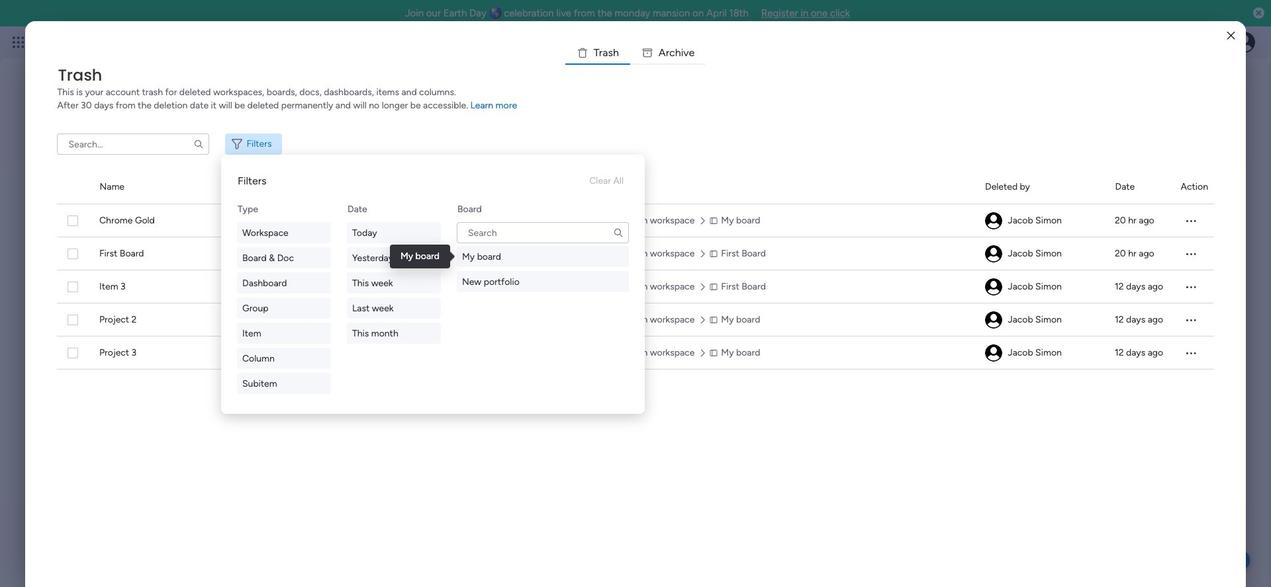 Task type: describe. For each thing, give the bounding box(es) containing it.
2 jacob simon image from the top
[[986, 312, 1003, 329]]

4 row from the top
[[57, 304, 1214, 337]]

search image for search for items in the recycle bin search box
[[194, 139, 204, 150]]

search image for search search box
[[613, 228, 624, 238]]

3 jacob simon image from the top
[[986, 345, 1003, 362]]

1 vertical spatial jacob simon image
[[986, 213, 1003, 230]]

1 row from the top
[[57, 205, 1214, 238]]

4 column header from the left
[[985, 171, 1100, 204]]

Search for items in the recycle bin search field
[[57, 134, 210, 155]]



Task type: locate. For each thing, give the bounding box(es) containing it.
0 vertical spatial jacob simon image
[[986, 279, 1003, 296]]

select product image
[[12, 36, 25, 49]]

1 horizontal spatial search image
[[613, 228, 624, 238]]

5 row from the top
[[57, 337, 1214, 370]]

1 vertical spatial jacob simon image
[[986, 312, 1003, 329]]

None search field
[[57, 134, 210, 155]]

0 vertical spatial search image
[[194, 139, 204, 150]]

jacob simon image
[[986, 279, 1003, 296], [986, 312, 1003, 329], [986, 345, 1003, 362]]

jacob simon image
[[1234, 32, 1255, 53], [986, 213, 1003, 230], [986, 246, 1003, 263]]

0 vertical spatial jacob simon image
[[1234, 32, 1255, 53]]

3 column header from the left
[[588, 171, 969, 204]]

2 vertical spatial jacob simon image
[[986, 345, 1003, 362]]

menu image
[[1185, 215, 1198, 228]]

6 column header from the left
[[1181, 171, 1214, 204]]

column header
[[57, 171, 84, 204], [100, 171, 481, 204], [588, 171, 969, 204], [985, 171, 1100, 204], [1115, 171, 1165, 204], [1181, 171, 1214, 204]]

0 horizontal spatial search image
[[194, 139, 204, 150]]

row group
[[57, 171, 1214, 205]]

1 vertical spatial search image
[[613, 228, 624, 238]]

Search search field
[[457, 222, 629, 244]]

2 vertical spatial jacob simon image
[[986, 246, 1003, 263]]

row
[[57, 205, 1214, 238], [57, 238, 1214, 271], [57, 271, 1214, 304], [57, 304, 1214, 337], [57, 337, 1214, 370]]

2 column header from the left
[[100, 171, 481, 204]]

cell
[[496, 205, 573, 238], [985, 205, 1099, 238], [496, 238, 573, 271], [985, 238, 1099, 271], [1181, 238, 1214, 271], [496, 271, 573, 304], [985, 271, 1099, 304], [1181, 271, 1214, 304], [985, 304, 1099, 337], [1181, 304, 1214, 337], [985, 337, 1099, 370], [1181, 337, 1214, 370]]

search image
[[194, 139, 204, 150], [613, 228, 624, 238]]

close image
[[1227, 31, 1235, 41]]

2 row from the top
[[57, 238, 1214, 271]]

table
[[57, 171, 1214, 567]]

1 column header from the left
[[57, 171, 84, 204]]

3 row from the top
[[57, 271, 1214, 304]]

1 jacob simon image from the top
[[986, 279, 1003, 296]]

5 column header from the left
[[1115, 171, 1165, 204]]

None search field
[[457, 222, 629, 244]]



Task type: vqa. For each thing, say whether or not it's contained in the screenshot.
the top SEARCH Icon
no



